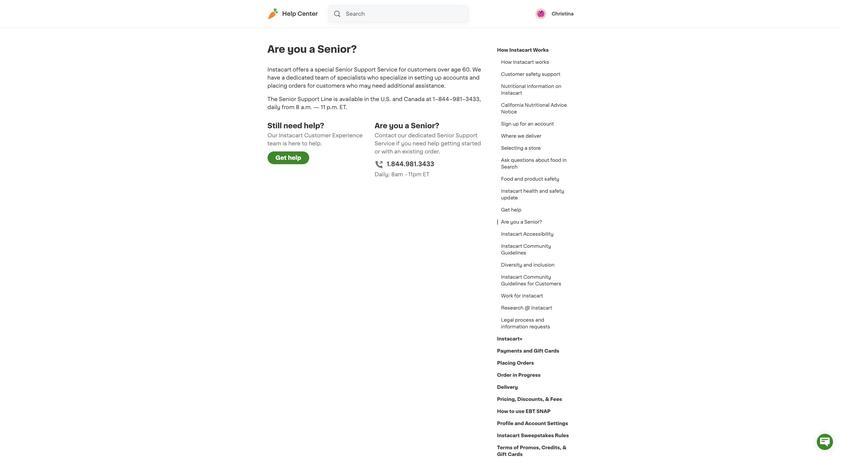 Task type: describe. For each thing, give the bounding box(es) containing it.
1 horizontal spatial up
[[513, 122, 519, 126]]

legal process and information requests
[[501, 318, 550, 329]]

the
[[268, 96, 278, 102]]

up inside we have a dedicated team of specialists who specialize in setting up accounts and placing orders for customers who may need additional assistance.
[[435, 75, 442, 80]]

customer safety support
[[501, 72, 561, 77]]

we
[[518, 134, 525, 138]]

support inside the senior support line is available in the u.s. and canada at 1–844–981–3433, daily from 8 a.m. — 11 p.m. et.
[[298, 96, 319, 102]]

works
[[535, 60, 549, 64]]

get help inside button
[[276, 155, 301, 161]]

you up our
[[389, 122, 403, 129]]

and down the use
[[515, 421, 524, 426]]

instacart right @
[[531, 306, 552, 310]]

& inside the terms of promos, credits, & gift cards
[[563, 445, 567, 450]]

specialists
[[337, 75, 366, 80]]

food
[[501, 177, 513, 181]]

profile
[[497, 421, 514, 426]]

in right order
[[513, 373, 517, 378]]

and right food in the right top of the page
[[515, 177, 523, 181]]

diversity and inclusion
[[501, 263, 555, 267]]

use
[[516, 409, 525, 414]]

ask questions about food in search link
[[497, 154, 574, 173]]

and inside instacart health and safety update
[[539, 189, 548, 193]]

1 vertical spatial to
[[509, 409, 515, 414]]

placing orders link
[[497, 357, 534, 369]]

8am
[[391, 172, 403, 177]]

an inside are you a senior? contact our dedicated senior support service if you need help getting started or with an existing order.
[[394, 149, 401, 154]]

0 vertical spatial gift
[[534, 349, 543, 353]]

a inside we have a dedicated team of specialists who specialize in setting up accounts and placing orders for customers who may need additional assistance.
[[282, 75, 285, 80]]

settings
[[547, 421, 568, 426]]

california nutritional advice notice
[[501, 103, 567, 114]]

food
[[551, 158, 562, 163]]

instacart community guidelines
[[501, 244, 551, 255]]

service inside are you a senior? contact our dedicated senior support service if you need help getting started or with an existing order.
[[375, 141, 395, 146]]

instacart inside instacart health and safety update
[[501, 189, 522, 193]]

senior inside the senior support line is available in the u.s. and canada at 1–844–981–3433, daily from 8 a.m. — 11 p.m. et.
[[279, 96, 296, 102]]

instacart up @
[[522, 294, 543, 298]]

inclusion
[[534, 263, 555, 267]]

research
[[501, 306, 524, 310]]

how to use ebt snap
[[497, 409, 551, 414]]

daily:
[[375, 172, 390, 177]]

instacart community guidelines for customers link
[[497, 271, 574, 290]]

specialize
[[380, 75, 407, 80]]

1 horizontal spatial senior
[[335, 67, 353, 72]]

canada
[[404, 96, 425, 102]]

information
[[501, 324, 528, 329]]

and down instacart community guidelines at the bottom of the page
[[524, 263, 532, 267]]

to inside still need help? our instacart customer experience team is here to help.
[[302, 141, 308, 146]]

may
[[359, 83, 371, 88]]

offers
[[293, 67, 309, 72]]

placing orders
[[497, 361, 534, 365]]

0 horizontal spatial senior?
[[318, 44, 357, 54]]

additional
[[387, 83, 414, 88]]

existing
[[402, 149, 423, 154]]

instacart inside still need help? our instacart customer experience team is here to help.
[[279, 133, 303, 138]]

1.844.981.3433
[[387, 161, 434, 167]]

customers inside we have a dedicated team of specialists who specialize in setting up accounts and placing orders for customers who may need additional assistance.
[[316, 83, 345, 88]]

for inside we have a dedicated team of specialists who specialize in setting up accounts and placing orders for customers who may need additional assistance.
[[307, 83, 315, 88]]

how for how instacart works
[[501, 60, 512, 64]]

discounts,
[[517, 397, 544, 402]]

how instacart works
[[501, 60, 549, 64]]

instacart up have
[[268, 67, 292, 72]]

nutritional information on instacart link
[[497, 80, 574, 99]]

sign up for an account
[[501, 122, 554, 126]]

update
[[501, 195, 518, 200]]

at
[[426, 96, 431, 102]]

8
[[296, 104, 300, 110]]

a up special
[[309, 44, 315, 54]]

help.
[[309, 141, 322, 146]]

terms of promos, credits, & gift cards
[[497, 445, 567, 457]]

center
[[298, 11, 318, 16]]

cards inside the terms of promos, credits, & gift cards
[[508, 452, 523, 457]]

is inside the senior support line is available in the u.s. and canada at 1–844–981–3433, daily from 8 a.m. — 11 p.m. et.
[[334, 96, 338, 102]]

instacart community guidelines for customers
[[501, 275, 561, 286]]

safety for product
[[545, 177, 559, 181]]

nutritional inside nutritional information on instacart
[[501, 84, 526, 89]]

assistance.
[[415, 83, 446, 88]]

team inside we have a dedicated team of specialists who specialize in setting up accounts and placing orders for customers who may need additional assistance.
[[315, 75, 329, 80]]

for up specialize
[[399, 67, 406, 72]]

process
[[515, 318, 534, 322]]

how instacart works link
[[497, 56, 553, 68]]

get help link
[[497, 204, 526, 216]]

in inside the senior support line is available in the u.s. and canada at 1–844–981–3433, daily from 8 a.m. — 11 p.m. et.
[[364, 96, 369, 102]]

our
[[398, 133, 407, 138]]

terms of promos, credits, & gift cards link
[[497, 442, 574, 458]]

for inside instacart community guidelines for customers
[[528, 281, 534, 286]]

help inside are you a senior? contact our dedicated senior support service if you need help getting started or with an existing order.
[[428, 141, 440, 146]]

selecting
[[501, 146, 524, 150]]

on
[[556, 84, 562, 89]]

legal
[[501, 318, 514, 322]]

still
[[268, 122, 282, 129]]

notice
[[501, 109, 517, 114]]

-
[[405, 172, 407, 177]]

christina link
[[536, 8, 574, 19]]

account
[[525, 421, 546, 426]]

legal process and information requests link
[[497, 314, 574, 333]]

food and product safety link
[[497, 173, 563, 185]]

2 horizontal spatial senior?
[[525, 220, 542, 224]]

instacart inside instacart community guidelines
[[501, 244, 522, 249]]

sign
[[501, 122, 512, 126]]

a right offers
[[310, 67, 313, 72]]

delivery link
[[497, 381, 518, 393]]

instacart health and safety update
[[501, 189, 564, 200]]

need inside are you a senior? contact our dedicated senior support service if you need help getting started or with an existing order.
[[413, 141, 426, 146]]

0 vertical spatial are you a senior?
[[268, 44, 357, 54]]

team inside still need help? our instacart customer experience team is here to help.
[[268, 141, 281, 146]]

for right work
[[514, 294, 521, 298]]

how instacart works
[[497, 48, 549, 52]]

placing
[[497, 361, 516, 365]]

accessibility
[[523, 232, 554, 236]]

california nutritional advice notice link
[[497, 99, 574, 118]]

experience
[[332, 133, 363, 138]]

a inside are you a senior? contact our dedicated senior support service if you need help getting started or with an existing order.
[[405, 122, 409, 129]]

customer inside still need help? our instacart customer experience team is here to help.
[[304, 133, 331, 138]]

information
[[527, 84, 554, 89]]

orders
[[517, 361, 534, 365]]

sign up for an account link
[[497, 118, 558, 130]]

have
[[268, 75, 280, 80]]

instacart accessibility
[[501, 232, 554, 236]]

help center
[[282, 11, 318, 16]]

or
[[375, 149, 380, 154]]

p.m.
[[327, 104, 338, 110]]

et.
[[340, 104, 347, 110]]

1 vertical spatial get
[[501, 208, 510, 212]]

Search search field
[[345, 6, 468, 22]]

payments and gift cards link
[[497, 345, 559, 357]]

food and product safety
[[501, 177, 559, 181]]

we have a dedicated team of specialists who specialize in setting up accounts and placing orders for customers who may need additional assistance.
[[268, 67, 481, 88]]

where
[[501, 134, 517, 138]]

help?
[[304, 122, 324, 129]]

instacart+ link
[[497, 333, 523, 345]]



Task type: locate. For each thing, give the bounding box(es) containing it.
0 horizontal spatial customers
[[316, 83, 345, 88]]

0 vertical spatial senior?
[[318, 44, 357, 54]]

—
[[313, 104, 320, 110]]

for right orders
[[307, 83, 315, 88]]

0 horizontal spatial an
[[394, 149, 401, 154]]

are inside are you a senior? contact our dedicated senior support service if you need help getting started or with an existing order.
[[375, 122, 388, 129]]

of inside we have a dedicated team of specialists who specialize in setting up accounts and placing orders for customers who may need additional assistance.
[[330, 75, 336, 80]]

support up a.m.
[[298, 96, 319, 102]]

0 horizontal spatial up
[[435, 75, 442, 80]]

0 horizontal spatial of
[[330, 75, 336, 80]]

0 vertical spatial &
[[545, 397, 549, 402]]

payments
[[497, 349, 522, 353]]

0 vertical spatial guidelines
[[501, 251, 526, 255]]

are up the contact
[[375, 122, 388, 129]]

dedicated up the existing
[[408, 133, 436, 138]]

&
[[545, 397, 549, 402], [563, 445, 567, 450]]

instacart up diversity
[[501, 244, 522, 249]]

community down 'accessibility'
[[523, 244, 551, 249]]

1 vertical spatial service
[[375, 141, 395, 146]]

and inside legal process and information requests
[[535, 318, 544, 322]]

0 vertical spatial team
[[315, 75, 329, 80]]

gift inside the terms of promos, credits, & gift cards
[[497, 452, 507, 457]]

fees
[[550, 397, 562, 402]]

1 horizontal spatial gift
[[534, 349, 543, 353]]

gift
[[534, 349, 543, 353], [497, 452, 507, 457]]

safety up 'information'
[[526, 72, 541, 77]]

contact
[[375, 133, 397, 138]]

senior inside are you a senior? contact our dedicated senior support service if you need help getting started or with an existing order.
[[437, 133, 454, 138]]

senior? inside are you a senior? contact our dedicated senior support service if you need help getting started or with an existing order.
[[411, 122, 439, 129]]

team down our
[[268, 141, 281, 146]]

1 horizontal spatial team
[[315, 75, 329, 80]]

gift up orders
[[534, 349, 543, 353]]

senior? up special
[[318, 44, 357, 54]]

1 vertical spatial up
[[513, 122, 519, 126]]

age
[[451, 67, 461, 72]]

1 horizontal spatial is
[[334, 96, 338, 102]]

get down update
[[501, 208, 510, 212]]

senior up specialists
[[335, 67, 353, 72]]

service up specialize
[[377, 67, 397, 72]]

0 horizontal spatial is
[[283, 141, 287, 146]]

and down we
[[470, 75, 480, 80]]

get inside button
[[276, 155, 287, 161]]

1 horizontal spatial of
[[514, 445, 519, 450]]

community up customers
[[523, 275, 551, 279]]

dedicated inside we have a dedicated team of specialists who specialize in setting up accounts and placing orders for customers who may need additional assistance.
[[286, 75, 314, 80]]

a
[[309, 44, 315, 54], [310, 67, 313, 72], [282, 75, 285, 80], [405, 122, 409, 129], [525, 146, 528, 150], [521, 220, 523, 224]]

instacart up how instacart works
[[509, 48, 532, 52]]

11pm
[[408, 172, 422, 177]]

0 horizontal spatial to
[[302, 141, 308, 146]]

customers
[[408, 67, 437, 72], [316, 83, 345, 88]]

instacart down are you a senior? link
[[501, 232, 522, 236]]

2 horizontal spatial support
[[456, 133, 478, 138]]

1 vertical spatial customers
[[316, 83, 345, 88]]

progress
[[518, 373, 541, 378]]

get help
[[276, 155, 301, 161], [501, 208, 521, 212]]

an up deliver
[[528, 122, 534, 126]]

need inside still need help? our instacart customer experience team is here to help.
[[284, 122, 302, 129]]

0 vertical spatial community
[[523, 244, 551, 249]]

1 vertical spatial who
[[347, 83, 358, 88]]

we
[[473, 67, 481, 72]]

community inside instacart community guidelines
[[523, 244, 551, 249]]

of down special
[[330, 75, 336, 80]]

questions
[[511, 158, 534, 163]]

an
[[528, 122, 534, 126], [394, 149, 401, 154]]

support
[[542, 72, 561, 77]]

1.844.981.3433 link
[[387, 160, 434, 169]]

0 vertical spatial is
[[334, 96, 338, 102]]

store
[[529, 146, 541, 150]]

0 horizontal spatial help
[[288, 155, 301, 161]]

a right have
[[282, 75, 285, 80]]

0 horizontal spatial get
[[276, 155, 287, 161]]

0 horizontal spatial cards
[[508, 452, 523, 457]]

up right 'sign'
[[513, 122, 519, 126]]

1 horizontal spatial &
[[563, 445, 567, 450]]

1 horizontal spatial customer
[[501, 72, 525, 77]]

daily: 8am - 11pm et
[[375, 172, 430, 177]]

0 vertical spatial get help
[[276, 155, 301, 161]]

over
[[438, 67, 450, 72]]

1 horizontal spatial customers
[[408, 67, 437, 72]]

get help down 'here'
[[276, 155, 301, 161]]

how up the profile
[[497, 409, 508, 414]]

instacart image
[[268, 8, 278, 19]]

1 horizontal spatial to
[[509, 409, 515, 414]]

get
[[276, 155, 287, 161], [501, 208, 510, 212]]

are you a senior? up instacart accessibility
[[501, 220, 542, 224]]

placing
[[268, 83, 287, 88]]

need inside we have a dedicated team of specialists who specialize in setting up accounts and placing orders for customers who may need additional assistance.
[[372, 83, 386, 88]]

is left 'here'
[[283, 141, 287, 146]]

instacart inside nutritional information on instacart
[[501, 91, 522, 95]]

0 horizontal spatial customer
[[304, 133, 331, 138]]

is
[[334, 96, 338, 102], [283, 141, 287, 146]]

customers up the line
[[316, 83, 345, 88]]

1 community from the top
[[523, 244, 551, 249]]

you
[[287, 44, 307, 54], [389, 122, 403, 129], [401, 141, 411, 146], [510, 220, 519, 224]]

and inside we have a dedicated team of specialists who specialize in setting up accounts and placing orders for customers who may need additional assistance.
[[470, 75, 480, 80]]

instacart down diversity
[[501, 275, 522, 279]]

to right 'here'
[[302, 141, 308, 146]]

you down get help link
[[510, 220, 519, 224]]

you up offers
[[287, 44, 307, 54]]

of right terms
[[514, 445, 519, 450]]

are you a senior? link
[[497, 216, 546, 228]]

customer
[[501, 72, 525, 77], [304, 133, 331, 138]]

2 vertical spatial help
[[511, 208, 521, 212]]

who
[[367, 75, 379, 80], [347, 83, 358, 88]]

0 horizontal spatial need
[[284, 122, 302, 129]]

customer up help.
[[304, 133, 331, 138]]

a up instacart accessibility
[[521, 220, 523, 224]]

0 vertical spatial get
[[276, 155, 287, 161]]

0 vertical spatial service
[[377, 67, 397, 72]]

community inside instacart community guidelines for customers
[[523, 275, 551, 279]]

guidelines for instacart community guidelines for customers
[[501, 281, 526, 286]]

dedicated inside are you a senior? contact our dedicated senior support service if you need help getting started or with an existing order.
[[408, 133, 436, 138]]

is up p.m.
[[334, 96, 338, 102]]

2 vertical spatial need
[[413, 141, 426, 146]]

2 vertical spatial senior?
[[525, 220, 542, 224]]

customer safety support link
[[497, 68, 565, 80]]

instacart down the profile
[[497, 433, 520, 438]]

safety inside "link"
[[526, 72, 541, 77]]

to left the use
[[509, 409, 515, 414]]

1 vertical spatial &
[[563, 445, 567, 450]]

2 vertical spatial senior
[[437, 133, 454, 138]]

an down if
[[394, 149, 401, 154]]

1 horizontal spatial who
[[367, 75, 379, 80]]

how down how instacart works link
[[501, 60, 512, 64]]

instacart up 'here'
[[279, 133, 303, 138]]

1 vertical spatial is
[[283, 141, 287, 146]]

& left fees
[[545, 397, 549, 402]]

guidelines inside instacart community guidelines for customers
[[501, 281, 526, 286]]

who down specialists
[[347, 83, 358, 88]]

help up the order.
[[428, 141, 440, 146]]

credits,
[[542, 445, 562, 450]]

special
[[315, 67, 334, 72]]

1 vertical spatial safety
[[545, 177, 559, 181]]

1 horizontal spatial need
[[372, 83, 386, 88]]

support up started
[[456, 133, 478, 138]]

1 vertical spatial of
[[514, 445, 519, 450]]

help up are you a senior? link
[[511, 208, 521, 212]]

0 horizontal spatial are
[[268, 44, 285, 54]]

1 horizontal spatial help
[[428, 141, 440, 146]]

get help down update
[[501, 208, 521, 212]]

instacart health and safety update link
[[497, 185, 574, 204]]

ebt
[[526, 409, 536, 414]]

how up how instacart works
[[497, 48, 508, 52]]

0 vertical spatial cards
[[545, 349, 559, 353]]

instacart up update
[[501, 189, 522, 193]]

2 horizontal spatial need
[[413, 141, 426, 146]]

0 vertical spatial up
[[435, 75, 442, 80]]

with
[[382, 149, 393, 154]]

order in progress link
[[497, 369, 541, 381]]

selecting a store link
[[497, 142, 545, 154]]

of
[[330, 75, 336, 80], [514, 445, 519, 450]]

1 vertical spatial senior
[[279, 96, 296, 102]]

cards
[[545, 349, 559, 353], [508, 452, 523, 457]]

up
[[435, 75, 442, 80], [513, 122, 519, 126]]

senior? up 'accessibility'
[[525, 220, 542, 224]]

0 vertical spatial dedicated
[[286, 75, 314, 80]]

0 vertical spatial customer
[[501, 72, 525, 77]]

requests
[[530, 324, 550, 329]]

payments and gift cards
[[497, 349, 559, 353]]

0 horizontal spatial get help
[[276, 155, 301, 161]]

setting
[[414, 75, 433, 80]]

product
[[525, 177, 543, 181]]

advice
[[551, 103, 567, 107]]

11
[[321, 104, 325, 110]]

a up our
[[405, 122, 409, 129]]

how for how instacart works
[[497, 48, 508, 52]]

instacart up california
[[501, 91, 522, 95]]

order
[[497, 373, 512, 378]]

pricing, discounts, & fees link
[[497, 393, 562, 405]]

1 horizontal spatial senior?
[[411, 122, 439, 129]]

1 horizontal spatial get help
[[501, 208, 521, 212]]

in inside ask questions about food in search
[[563, 158, 567, 163]]

started
[[462, 141, 481, 146]]

and up requests
[[535, 318, 544, 322]]

who down "instacart offers a special senior support service for customers over age 60."
[[367, 75, 379, 80]]

safety right the product
[[545, 177, 559, 181]]

work for instacart link
[[497, 290, 547, 302]]

0 horizontal spatial are you a senior?
[[268, 44, 357, 54]]

instacart inside instacart community guidelines for customers
[[501, 275, 522, 279]]

and
[[470, 75, 480, 80], [392, 96, 403, 102], [515, 177, 523, 181], [539, 189, 548, 193], [524, 263, 532, 267], [535, 318, 544, 322], [523, 349, 533, 353], [515, 421, 524, 426]]

1 vertical spatial senior?
[[411, 122, 439, 129]]

1 vertical spatial support
[[298, 96, 319, 102]]

cards down terms
[[508, 452, 523, 457]]

get down our
[[276, 155, 287, 161]]

0 vertical spatial are
[[268, 44, 285, 54]]

how
[[497, 48, 508, 52], [501, 60, 512, 64], [497, 409, 508, 414]]

2 vertical spatial how
[[497, 409, 508, 414]]

senior
[[335, 67, 353, 72], [279, 96, 296, 102], [437, 133, 454, 138]]

customers
[[535, 281, 561, 286]]

guidelines up work
[[501, 281, 526, 286]]

instacart community guidelines link
[[497, 240, 574, 259]]

safety for and
[[550, 189, 564, 193]]

instacart
[[509, 48, 532, 52], [513, 60, 534, 64], [268, 67, 292, 72], [501, 91, 522, 95], [279, 133, 303, 138], [501, 189, 522, 193], [501, 232, 522, 236], [501, 244, 522, 249], [501, 275, 522, 279], [522, 294, 543, 298], [531, 306, 552, 310], [497, 433, 520, 438]]

senior up from at the left top
[[279, 96, 296, 102]]

and right u.s.
[[392, 96, 403, 102]]

diversity and inclusion link
[[497, 259, 559, 271]]

in inside we have a dedicated team of specialists who specialize in setting up accounts and placing orders for customers who may need additional assistance.
[[408, 75, 413, 80]]

nutritional up california
[[501, 84, 526, 89]]

customer inside "link"
[[501, 72, 525, 77]]

1 horizontal spatial are
[[375, 122, 388, 129]]

for up where we deliver
[[520, 122, 527, 126]]

0 horizontal spatial support
[[298, 96, 319, 102]]

the senior support line is available in the u.s. and canada at 1–844–981–3433, daily from 8 a.m. — 11 p.m. et.
[[268, 96, 481, 110]]

california
[[501, 103, 524, 107]]

1 vertical spatial are you a senior?
[[501, 220, 542, 224]]

2 horizontal spatial help
[[511, 208, 521, 212]]

instacart sweepstakes rules
[[497, 433, 569, 438]]

0 horizontal spatial gift
[[497, 452, 507, 457]]

need up 'here'
[[284, 122, 302, 129]]

need up the existing
[[413, 141, 426, 146]]

for up work for instacart
[[528, 281, 534, 286]]

1 horizontal spatial cards
[[545, 349, 559, 353]]

customers up 'setting'
[[408, 67, 437, 72]]

0 vertical spatial need
[[372, 83, 386, 88]]

senior?
[[318, 44, 357, 54], [411, 122, 439, 129], [525, 220, 542, 224]]

still need help? our instacart customer experience team is here to help.
[[268, 122, 363, 146]]

1 vertical spatial need
[[284, 122, 302, 129]]

help inside button
[[288, 155, 301, 161]]

are up have
[[268, 44, 285, 54]]

guidelines inside instacart community guidelines
[[501, 251, 526, 255]]

1 vertical spatial are
[[375, 122, 388, 129]]

profile and account settings link
[[497, 417, 568, 430]]

senior up getting
[[437, 133, 454, 138]]

instacart offers a special senior support service for customers over age 60.
[[268, 67, 473, 72]]

1 vertical spatial team
[[268, 141, 281, 146]]

support up specialists
[[354, 67, 376, 72]]

1 vertical spatial an
[[394, 149, 401, 154]]

work for instacart
[[501, 294, 543, 298]]

0 horizontal spatial dedicated
[[286, 75, 314, 80]]

2 horizontal spatial are
[[501, 220, 509, 224]]

help down 'here'
[[288, 155, 301, 161]]

in up additional
[[408, 75, 413, 80]]

you right if
[[401, 141, 411, 146]]

2 horizontal spatial senior
[[437, 133, 454, 138]]

service down the contact
[[375, 141, 395, 146]]

are down get help link
[[501, 220, 509, 224]]

senior? up the order.
[[411, 122, 439, 129]]

user avatar image
[[536, 8, 546, 19]]

gift down terms
[[497, 452, 507, 457]]

2 vertical spatial are
[[501, 220, 509, 224]]

1 guidelines from the top
[[501, 251, 526, 255]]

1 horizontal spatial get
[[501, 208, 510, 212]]

1 vertical spatial cards
[[508, 452, 523, 457]]

& down rules
[[563, 445, 567, 450]]

community for instacart community guidelines for customers
[[523, 275, 551, 279]]

order in progress
[[497, 373, 541, 378]]

0 vertical spatial of
[[330, 75, 336, 80]]

2 guidelines from the top
[[501, 281, 526, 286]]

0 horizontal spatial &
[[545, 397, 549, 402]]

0 vertical spatial an
[[528, 122, 534, 126]]

community for instacart community guidelines
[[523, 244, 551, 249]]

guidelines up diversity
[[501, 251, 526, 255]]

is inside still need help? our instacart customer experience team is here to help.
[[283, 141, 287, 146]]

0 vertical spatial who
[[367, 75, 379, 80]]

1 vertical spatial customer
[[304, 133, 331, 138]]

0 horizontal spatial who
[[347, 83, 358, 88]]

need up the
[[372, 83, 386, 88]]

team down special
[[315, 75, 329, 80]]

0 vertical spatial how
[[497, 48, 508, 52]]

are you a senior? up offers
[[268, 44, 357, 54]]

of inside the terms of promos, credits, & gift cards
[[514, 445, 519, 450]]

a.m.
[[301, 104, 312, 110]]

safety inside instacart health and safety update
[[550, 189, 564, 193]]

customer down how instacart works
[[501, 72, 525, 77]]

promos,
[[520, 445, 541, 450]]

2 vertical spatial support
[[456, 133, 478, 138]]

nutritional inside california nutritional advice notice
[[525, 103, 550, 107]]

and up orders
[[523, 349, 533, 353]]

support inside are you a senior? contact our dedicated senior support service if you need help getting started or with an existing order.
[[456, 133, 478, 138]]

1 vertical spatial how
[[501, 60, 512, 64]]

in right food
[[563, 158, 567, 163]]

2 community from the top
[[523, 275, 551, 279]]

0 vertical spatial senior
[[335, 67, 353, 72]]

our
[[268, 133, 278, 138]]

1 vertical spatial guidelines
[[501, 281, 526, 286]]

instacart down the how instacart works in the right top of the page
[[513, 60, 534, 64]]

work
[[501, 294, 513, 298]]

research @ instacart
[[501, 306, 552, 310]]

1 vertical spatial get help
[[501, 208, 521, 212]]

1 horizontal spatial support
[[354, 67, 376, 72]]

guidelines for instacart community guidelines
[[501, 251, 526, 255]]

1 vertical spatial dedicated
[[408, 133, 436, 138]]

0 vertical spatial safety
[[526, 72, 541, 77]]

a left store
[[525, 146, 528, 150]]

order.
[[425, 149, 440, 154]]

and right the health
[[539, 189, 548, 193]]

0 horizontal spatial team
[[268, 141, 281, 146]]

how for how to use ebt snap
[[497, 409, 508, 414]]

nutritional down nutritional information on instacart link
[[525, 103, 550, 107]]

0 vertical spatial support
[[354, 67, 376, 72]]

where we deliver link
[[497, 130, 546, 142]]

need
[[372, 83, 386, 88], [284, 122, 302, 129], [413, 141, 426, 146]]

and inside the senior support line is available in the u.s. and canada at 1–844–981–3433, daily from 8 a.m. — 11 p.m. et.
[[392, 96, 403, 102]]

0 horizontal spatial senior
[[279, 96, 296, 102]]

dedicated down offers
[[286, 75, 314, 80]]

orders
[[289, 83, 306, 88]]

in left the
[[364, 96, 369, 102]]

1 horizontal spatial dedicated
[[408, 133, 436, 138]]

cards down requests
[[545, 349, 559, 353]]

diversity
[[501, 263, 522, 267]]

1 vertical spatial help
[[288, 155, 301, 161]]



Task type: vqa. For each thing, say whether or not it's contained in the screenshot.
Center
yes



